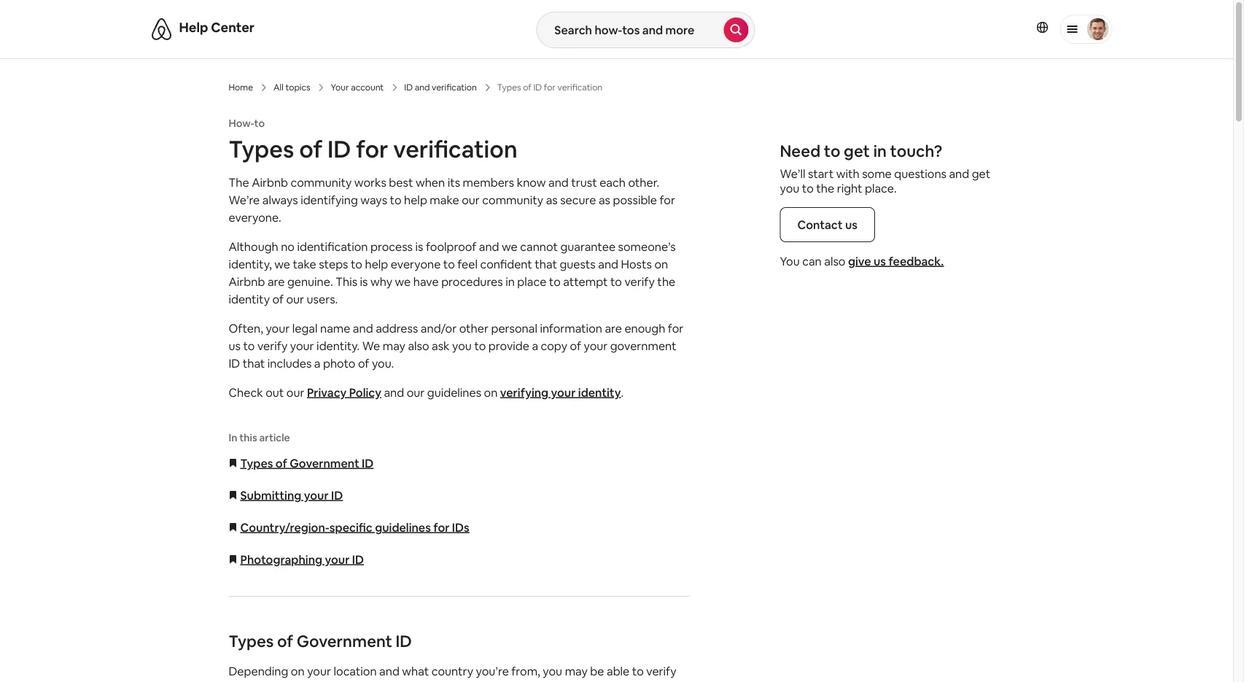 Task type: locate. For each thing, give the bounding box(es) containing it.
1 horizontal spatial help
[[404, 192, 427, 207]]

1 vertical spatial airbnb
[[229, 274, 265, 289]]

1 vertical spatial is
[[360, 274, 368, 289]]

secure
[[560, 192, 596, 207]]

our inside the airbnb community works best when its members know and trust each other. we're always identifying ways to help make our community as secure as possible for everyone.
[[462, 192, 480, 207]]

the down someone's
[[658, 274, 676, 289]]

help up why
[[365, 256, 388, 271]]

0 vertical spatial us
[[845, 217, 858, 232]]

with
[[837, 166, 860, 181], [299, 681, 322, 682]]

0 vertical spatial may
[[383, 338, 406, 353]]

types of government id
[[240, 456, 374, 471], [229, 631, 412, 651]]

are
[[268, 274, 285, 289], [605, 321, 622, 336]]

is up everyone
[[415, 239, 423, 254]]

0 horizontal spatial a
[[314, 356, 321, 371]]

id and verification link
[[404, 82, 477, 93]]

the
[[229, 175, 249, 190]]

government up location
[[297, 631, 392, 651]]

with left one
[[299, 681, 322, 682]]

0 horizontal spatial us
[[229, 338, 241, 353]]

0 vertical spatial get
[[844, 140, 870, 161]]

that up check
[[243, 356, 265, 371]]

may inside often, your legal name and address and/or other personal information are enough for us to verify your identity. we may also ask you to provide a copy of your government id that includes a photo of you.
[[383, 338, 406, 353]]

a left the photo
[[314, 356, 321, 371]]

we right why
[[395, 274, 411, 289]]

in this article
[[229, 431, 290, 444]]

0 horizontal spatial may
[[383, 338, 406, 353]]

everyone
[[391, 256, 441, 271]]

best
[[389, 175, 413, 190]]

questions
[[895, 166, 947, 181]]

id:
[[551, 681, 565, 682]]

your
[[331, 82, 349, 93]]

and up we
[[353, 321, 373, 336]]

1 vertical spatial that
[[243, 356, 265, 371]]

verify inside often, your legal name and address and/or other personal information are enough for us to verify your identity. we may also ask you to provide a copy of your government id that includes a photo of you.
[[257, 338, 288, 353]]

may left be
[[565, 664, 588, 678]]

you
[[780, 181, 800, 196], [452, 338, 472, 353], [543, 664, 563, 678]]

with inside need to get in touch? we'll start with some questions and get you to the right place.
[[837, 166, 860, 181]]

1 horizontal spatial may
[[565, 664, 588, 678]]

2 horizontal spatial us
[[874, 254, 886, 268]]

also
[[825, 254, 846, 268], [408, 338, 429, 353]]

guidelines down often, your legal name and address and/or other personal information are enough for us to verify your identity. we may also ask you to provide a copy of your government id that includes a photo of you.
[[427, 385, 482, 400]]

0 vertical spatial on
[[655, 256, 668, 271]]

2 vertical spatial government
[[481, 681, 549, 682]]

0 horizontal spatial that
[[243, 356, 265, 371]]

your right verifying
[[551, 385, 576, 400]]

on inside depending on your location and what country you're from, you may be able to verify your identity with one of the following types of government id:
[[291, 664, 305, 678]]

someone's
[[618, 239, 676, 254]]

are left enough
[[605, 321, 622, 336]]

0 vertical spatial that
[[535, 256, 557, 271]]

0 vertical spatial community
[[291, 175, 352, 190]]

give
[[848, 254, 871, 268]]

0 vertical spatial with
[[837, 166, 860, 181]]

article
[[259, 431, 290, 444]]

that inside although no identification process is foolproof and we cannot guarantee someone's identity, we take steps to help everyone to feel confident that guests and hosts on airbnb are genuine. this is why we have procedures in place to attempt to verify the identity of our users.
[[535, 256, 557, 271]]

0 vertical spatial the
[[817, 181, 835, 196]]

airbnb down identity,
[[229, 274, 265, 289]]

our down genuine.
[[286, 291, 304, 306]]

1 vertical spatial a
[[314, 356, 321, 371]]

be
[[590, 664, 604, 678]]

what
[[402, 664, 429, 678]]

ids
[[452, 520, 470, 535]]

airbnb homepage image
[[150, 18, 173, 41]]

for up works on the left top
[[356, 134, 388, 164]]

photographing
[[240, 552, 323, 567]]

1 vertical spatial verify
[[257, 338, 288, 353]]

id inside often, your legal name and address and/or other personal information are enough for us to verify your identity. we may also ask you to provide a copy of your government id that includes a photo of you.
[[229, 356, 240, 371]]

a
[[532, 338, 538, 353], [314, 356, 321, 371]]

1 vertical spatial may
[[565, 664, 588, 678]]

get right questions
[[972, 166, 991, 181]]

None search field
[[536, 12, 755, 48]]

your account link
[[331, 82, 384, 93]]

1 vertical spatial the
[[658, 274, 676, 289]]

2 vertical spatial verify
[[647, 664, 677, 678]]

0 vertical spatial is
[[415, 239, 423, 254]]

enough
[[625, 321, 666, 336]]

1 vertical spatial on
[[484, 385, 498, 400]]

verify right able
[[647, 664, 677, 678]]

2 vertical spatial identity
[[255, 681, 296, 682]]

is right this
[[360, 274, 368, 289]]

0 horizontal spatial help
[[365, 256, 388, 271]]

0 vertical spatial verification
[[432, 82, 477, 93]]

1 horizontal spatial as
[[599, 192, 611, 207]]

our
[[462, 192, 480, 207], [286, 291, 304, 306], [287, 385, 305, 400], [407, 385, 425, 400]]

1 vertical spatial with
[[299, 681, 322, 682]]

and right account
[[415, 82, 430, 93]]

0 vertical spatial help
[[404, 192, 427, 207]]

legal
[[292, 321, 318, 336]]

1 vertical spatial identity
[[578, 385, 621, 400]]

airbnb inside the airbnb community works best when its members know and trust each other. we're always identifying ways to help make our community as secure as possible for everyone.
[[252, 175, 288, 190]]

0 vertical spatial in
[[874, 140, 887, 161]]

2 vertical spatial you
[[543, 664, 563, 678]]

government down from,
[[481, 681, 549, 682]]

types up 'depending' at left bottom
[[229, 631, 274, 651]]

2 horizontal spatial on
[[655, 256, 668, 271]]

verify inside depending on your location and what country you're from, you may be able to verify your identity with one of the following types of government id:
[[647, 664, 677, 678]]

0 vertical spatial a
[[532, 338, 538, 353]]

community
[[291, 175, 352, 190], [483, 192, 544, 207]]

identity down 'depending' at left bottom
[[255, 681, 296, 682]]

on
[[655, 256, 668, 271], [484, 385, 498, 400], [291, 664, 305, 678]]

1 horizontal spatial us
[[845, 217, 858, 232]]

0 horizontal spatial the
[[362, 681, 380, 682]]

also left ask
[[408, 338, 429, 353]]

we
[[502, 239, 518, 254], [274, 256, 290, 271], [395, 274, 411, 289]]

for right possible
[[660, 192, 676, 207]]

as
[[546, 192, 558, 207], [599, 192, 611, 207]]

from,
[[512, 664, 540, 678]]

our down members
[[462, 192, 480, 207]]

and right the policy
[[384, 385, 404, 400]]

we'll
[[780, 166, 806, 181]]

identity up often,
[[229, 291, 270, 306]]

1 vertical spatial types of government id
[[229, 631, 412, 651]]

us down often,
[[229, 338, 241, 353]]

help down best
[[404, 192, 427, 207]]

community down know
[[483, 192, 544, 207]]

0 vertical spatial verify
[[625, 274, 655, 289]]

1 horizontal spatial with
[[837, 166, 860, 181]]

1 horizontal spatial you
[[543, 664, 563, 678]]

1 vertical spatial help
[[365, 256, 388, 271]]

in down confident
[[506, 274, 515, 289]]

the left right
[[817, 181, 835, 196]]

your down legal on the left
[[290, 338, 314, 353]]

2 vertical spatial on
[[291, 664, 305, 678]]

id up the country/region-specific guidelines for ids
[[362, 456, 374, 471]]

1 horizontal spatial we
[[395, 274, 411, 289]]

types down in this article
[[240, 456, 273, 471]]

may down the address
[[383, 338, 406, 353]]

and inside depending on your location and what country you're from, you may be able to verify your identity with one of the following types of government id:
[[379, 664, 400, 678]]

id
[[404, 82, 413, 93], [328, 134, 351, 164], [229, 356, 240, 371], [362, 456, 374, 471], [331, 488, 343, 503], [352, 552, 364, 567], [396, 631, 412, 651]]

0 horizontal spatial are
[[268, 274, 285, 289]]

may
[[383, 338, 406, 353], [565, 664, 588, 678]]

you're
[[476, 664, 509, 678]]

identity down government
[[578, 385, 621, 400]]

airbnb
[[252, 175, 288, 190], [229, 274, 265, 289]]

identity inside although no identification process is foolproof and we cannot guarantee someone's identity, we take steps to help everyone to feel confident that guests and hosts on airbnb are genuine. this is why we have procedures in place to attempt to verify the identity of our users.
[[229, 291, 270, 306]]

country/region-specific guidelines for ids link
[[229, 520, 470, 535]]

1 vertical spatial also
[[408, 338, 429, 353]]

guests
[[560, 256, 596, 271]]

2 vertical spatial the
[[362, 681, 380, 682]]

0 horizontal spatial also
[[408, 338, 429, 353]]

0 vertical spatial we
[[502, 239, 518, 254]]

privacy
[[307, 385, 347, 400]]

main navigation menu image
[[1087, 18, 1109, 40]]

works
[[354, 175, 387, 190]]

identity.
[[317, 338, 360, 353]]

that
[[535, 256, 557, 271], [243, 356, 265, 371]]

and up "following"
[[379, 664, 400, 678]]

and right questions
[[949, 166, 970, 181]]

1 horizontal spatial that
[[535, 256, 557, 271]]

are down identity,
[[268, 274, 285, 289]]

name
[[320, 321, 350, 336]]

1 vertical spatial in
[[506, 274, 515, 289]]

2 horizontal spatial you
[[780, 181, 800, 196]]

all
[[274, 82, 284, 93]]

id up country/region-specific guidelines for ids link
[[331, 488, 343, 503]]

guidelines right specific on the bottom
[[375, 520, 431, 535]]

1 vertical spatial community
[[483, 192, 544, 207]]

types
[[229, 134, 294, 164], [240, 456, 273, 471], [229, 631, 274, 651]]

types of id for verification
[[229, 134, 518, 164]]

of
[[299, 134, 323, 164], [272, 291, 284, 306], [570, 338, 581, 353], [358, 356, 369, 371], [276, 456, 287, 471], [277, 631, 293, 651], [348, 681, 359, 682], [467, 681, 478, 682]]

1 horizontal spatial in
[[874, 140, 887, 161]]

for right enough
[[668, 321, 684, 336]]

to inside the airbnb community works best when its members know and trust each other. we're always identifying ways to help make our community as secure as possible for everyone.
[[390, 192, 402, 207]]

0 vertical spatial airbnb
[[252, 175, 288, 190]]

2 vertical spatial we
[[395, 274, 411, 289]]

help center
[[179, 19, 255, 36]]

address
[[376, 321, 418, 336]]

0 horizontal spatial you
[[452, 338, 472, 353]]

1 vertical spatial us
[[874, 254, 886, 268]]

home link
[[229, 82, 253, 93]]

of down information
[[570, 338, 581, 353]]

0 horizontal spatial we
[[274, 256, 290, 271]]

us right contact at right top
[[845, 217, 858, 232]]

get up some
[[844, 140, 870, 161]]

you down other
[[452, 338, 472, 353]]

provide
[[489, 338, 530, 353]]

we up confident
[[502, 239, 518, 254]]

2 horizontal spatial the
[[817, 181, 835, 196]]

identification
[[297, 239, 368, 254]]

place.
[[865, 181, 897, 196]]

a left copy
[[532, 338, 538, 353]]

account
[[351, 82, 384, 93]]

and inside often, your legal name and address and/or other personal information are enough for us to verify your identity. we may also ask you to provide a copy of your government id that includes a photo of you.
[[353, 321, 373, 336]]

following
[[382, 681, 431, 682]]

government up the submitting your id
[[290, 456, 359, 471]]

0 vertical spatial are
[[268, 274, 285, 289]]

verify up includes
[[257, 338, 288, 353]]

id up check
[[229, 356, 240, 371]]

and
[[415, 82, 430, 93], [949, 166, 970, 181], [549, 175, 569, 190], [479, 239, 499, 254], [598, 256, 619, 271], [353, 321, 373, 336], [384, 385, 404, 400], [379, 664, 400, 678]]

of left users.
[[272, 291, 284, 306]]

as left "secure"
[[546, 192, 558, 207]]

give us feedback. link
[[848, 254, 944, 268]]

you left start
[[780, 181, 800, 196]]

types of government id up one
[[229, 631, 412, 651]]

community up identifying
[[291, 175, 352, 190]]

you can also give us feedback.
[[780, 254, 944, 268]]

0 horizontal spatial in
[[506, 274, 515, 289]]

us right give
[[874, 254, 886, 268]]

0 horizontal spatial on
[[291, 664, 305, 678]]

0 vertical spatial types
[[229, 134, 294, 164]]

our right the policy
[[407, 385, 425, 400]]

in up some
[[874, 140, 887, 161]]

1 horizontal spatial the
[[658, 274, 676, 289]]

1 vertical spatial you
[[452, 338, 472, 353]]

and left trust
[[549, 175, 569, 190]]

the down location
[[362, 681, 380, 682]]

0 vertical spatial you
[[780, 181, 800, 196]]

with right start
[[837, 166, 860, 181]]

types of government id up the submitting your id
[[240, 456, 374, 471]]

get
[[844, 140, 870, 161], [972, 166, 991, 181]]

also right can
[[825, 254, 846, 268]]

verify down hosts
[[625, 274, 655, 289]]

need to get in touch? we'll start with some questions and get you to the right place.
[[780, 140, 991, 196]]

includes
[[268, 356, 312, 371]]

1 horizontal spatial get
[[972, 166, 991, 181]]

airbnb up always
[[252, 175, 288, 190]]

right
[[837, 181, 863, 196]]

0 vertical spatial also
[[825, 254, 846, 268]]

1 vertical spatial are
[[605, 321, 622, 336]]

is
[[415, 239, 423, 254], [360, 274, 368, 289]]

other
[[459, 321, 489, 336]]

identifying
[[301, 192, 358, 207]]

and down "guarantee"
[[598, 256, 619, 271]]

location
[[334, 664, 377, 678]]

on left verifying
[[484, 385, 498, 400]]

that down cannot
[[535, 256, 557, 271]]

1 vertical spatial government
[[297, 631, 392, 651]]

as down 'each'
[[599, 192, 611, 207]]

on down someone's
[[655, 256, 668, 271]]

on right 'depending' at left bottom
[[291, 664, 305, 678]]

1 horizontal spatial are
[[605, 321, 622, 336]]

0 horizontal spatial as
[[546, 192, 558, 207]]

types down how-to
[[229, 134, 294, 164]]

your up one
[[307, 664, 331, 678]]

0 vertical spatial guidelines
[[427, 385, 482, 400]]

this
[[240, 431, 257, 444]]

1 horizontal spatial community
[[483, 192, 544, 207]]

the
[[817, 181, 835, 196], [658, 274, 676, 289], [362, 681, 380, 682]]

we down no
[[274, 256, 290, 271]]

0 horizontal spatial with
[[299, 681, 322, 682]]

you up id: at the bottom left of the page
[[543, 664, 563, 678]]

0 vertical spatial identity
[[229, 291, 270, 306]]

photographing your id link
[[229, 552, 364, 567]]

2 vertical spatial us
[[229, 338, 241, 353]]

for inside the airbnb community works best when its members know and trust each other. we're always identifying ways to help make our community as secure as possible for everyone.
[[660, 192, 676, 207]]



Task type: describe. For each thing, give the bounding box(es) containing it.
can
[[803, 254, 822, 268]]

and/or
[[421, 321, 457, 336]]

id and verification
[[404, 82, 477, 93]]

when
[[416, 175, 445, 190]]

although
[[229, 239, 278, 254]]

of up 'depending' at left bottom
[[277, 631, 293, 651]]

identity inside depending on your location and what country you're from, you may be able to verify your identity with one of the following types of government id:
[[255, 681, 296, 682]]

our inside although no identification process is foolproof and we cannot guarantee someone's identity, we take steps to help everyone to feel confident that guests and hosts on airbnb are genuine. this is why we have procedures in place to attempt to verify the identity of our users.
[[286, 291, 304, 306]]

our right out
[[287, 385, 305, 400]]

2 as from the left
[[599, 192, 611, 207]]

possible
[[613, 192, 657, 207]]

in inside although no identification process is foolproof and we cannot guarantee someone's identity, we take steps to help everyone to feel confident that guests and hosts on airbnb are genuine. this is why we have procedures in place to attempt to verify the identity of our users.
[[506, 274, 515, 289]]

have
[[413, 274, 439, 289]]

for left ids
[[434, 520, 450, 535]]

of down we
[[358, 356, 369, 371]]

the inside depending on your location and what country you're from, you may be able to verify your identity with one of the following types of government id:
[[362, 681, 380, 682]]

1 horizontal spatial on
[[484, 385, 498, 400]]

your down country/region-specific guidelines for ids link
[[325, 552, 350, 567]]

to inside depending on your location and what country you're from, you may be able to verify your identity with one of the following types of government id:
[[632, 664, 644, 678]]

how-
[[229, 117, 254, 130]]

all topics
[[274, 82, 310, 93]]

1 horizontal spatial also
[[825, 254, 846, 268]]

id up identifying
[[328, 134, 351, 164]]

submitting your id
[[240, 488, 343, 503]]

procedures
[[441, 274, 503, 289]]

you inside need to get in touch? we'll start with some questions and get you to the right place.
[[780, 181, 800, 196]]

help
[[179, 19, 208, 36]]

types of government id link
[[229, 456, 374, 471]]

process
[[371, 239, 413, 254]]

privacy policy link
[[307, 385, 381, 400]]

may inside depending on your location and what country you're from, you may be able to verify your identity with one of the following types of government id:
[[565, 664, 588, 678]]

airbnb inside although no identification process is foolproof and we cannot guarantee someone's identity, we take steps to help everyone to feel confident that guests and hosts on airbnb are genuine. this is why we have procedures in place to attempt to verify the identity of our users.
[[229, 274, 265, 289]]

guarantee
[[561, 239, 616, 254]]

ask
[[432, 338, 450, 353]]

help inside although no identification process is foolproof and we cannot guarantee someone's identity, we take steps to help everyone to feel confident that guests and hosts on airbnb are genuine. this is why we have procedures in place to attempt to verify the identity of our users.
[[365, 256, 388, 271]]

id right account
[[404, 82, 413, 93]]

feedback.
[[889, 254, 944, 268]]

need
[[780, 140, 821, 161]]

help center link
[[179, 19, 255, 36]]

0 horizontal spatial is
[[360, 274, 368, 289]]

home
[[229, 82, 253, 93]]

the inside although no identification process is foolproof and we cannot guarantee someone's identity, we take steps to help everyone to feel confident that guests and hosts on airbnb are genuine. this is why we have procedures in place to attempt to verify the identity of our users.
[[658, 274, 676, 289]]

us inside often, your legal name and address and/or other personal information are enough for us to verify your identity. we may also ask you to provide a copy of your government id that includes a photo of you.
[[229, 338, 241, 353]]

contact
[[798, 217, 843, 232]]

2 horizontal spatial we
[[502, 239, 518, 254]]

other.
[[628, 175, 660, 190]]

id down the country/region-specific guidelines for ids
[[352, 552, 364, 567]]

specific
[[330, 520, 373, 535]]

1 horizontal spatial is
[[415, 239, 423, 254]]

genuine.
[[287, 274, 333, 289]]

for inside often, your legal name and address and/or other personal information are enough for us to verify your identity. we may also ask you to provide a copy of your government id that includes a photo of you.
[[668, 321, 684, 336]]

your left legal on the left
[[266, 321, 290, 336]]

Search how-tos and more search field
[[537, 12, 724, 47]]

2 vertical spatial types
[[229, 631, 274, 651]]

with inside depending on your location and what country you're from, you may be able to verify your identity with one of the following types of government id:
[[299, 681, 322, 682]]

check
[[229, 385, 263, 400]]

and up confident
[[479, 239, 499, 254]]

id up what
[[396, 631, 412, 651]]

in inside need to get in touch? we'll start with some questions and get you to the right place.
[[874, 140, 887, 161]]

all topics link
[[274, 82, 310, 93]]

1 vertical spatial get
[[972, 166, 991, 181]]

attempt
[[563, 274, 608, 289]]

photographing your id
[[240, 552, 364, 567]]

steps
[[319, 256, 348, 271]]

policy
[[349, 385, 381, 400]]

government inside depending on your location and what country you're from, you may be able to verify your identity with one of the following types of government id:
[[481, 681, 549, 682]]

contact us link
[[780, 207, 875, 242]]

1 vertical spatial types
[[240, 456, 273, 471]]

of down country
[[467, 681, 478, 682]]

0 vertical spatial government
[[290, 456, 359, 471]]

often,
[[229, 321, 263, 336]]

topics
[[286, 82, 310, 93]]

why
[[371, 274, 393, 289]]

hosts
[[621, 256, 652, 271]]

1 vertical spatial guidelines
[[375, 520, 431, 535]]

.
[[621, 385, 624, 400]]

1 vertical spatial we
[[274, 256, 290, 271]]

always
[[262, 192, 298, 207]]

you inside depending on your location and what country you're from, you may be able to verify your identity with one of the following types of government id:
[[543, 664, 563, 678]]

0 vertical spatial types of government id
[[240, 456, 374, 471]]

contact us
[[798, 217, 858, 232]]

photo
[[323, 356, 356, 371]]

start
[[808, 166, 834, 181]]

are inside although no identification process is foolproof and we cannot guarantee someone's identity, we take steps to help everyone to feel confident that guests and hosts on airbnb are genuine. this is why we have procedures in place to attempt to verify the identity of our users.
[[268, 274, 285, 289]]

feel
[[458, 256, 478, 271]]

1 vertical spatial verification
[[393, 134, 518, 164]]

depending
[[229, 664, 288, 678]]

your down information
[[584, 338, 608, 353]]

that inside often, your legal name and address and/or other personal information are enough for us to verify your identity. we may also ask you to provide a copy of your government id that includes a photo of you.
[[243, 356, 265, 371]]

and inside the airbnb community works best when its members know and trust each other. we're always identifying ways to help make our community as secure as possible for everyone.
[[549, 175, 569, 190]]

the airbnb community works best when its members know and trust each other. we're always identifying ways to help make our community as secure as possible for everyone.
[[229, 175, 676, 225]]

often, your legal name and address and/or other personal information are enough for us to verify your identity. we may also ask you to provide a copy of your government id that includes a photo of you.
[[229, 321, 684, 371]]

verify inside although no identification process is foolproof and we cannot guarantee someone's identity, we take steps to help everyone to feel confident that guests and hosts on airbnb are genuine. this is why we have procedures in place to attempt to verify the identity of our users.
[[625, 274, 655, 289]]

you inside often, your legal name and address and/or other personal information are enough for us to verify your identity. we may also ask you to provide a copy of your government id that includes a photo of you.
[[452, 338, 472, 353]]

some
[[862, 166, 892, 181]]

country/region-
[[240, 520, 330, 535]]

of up identifying
[[299, 134, 323, 164]]

1 as from the left
[[546, 192, 558, 207]]

your account
[[331, 82, 384, 93]]

center
[[211, 19, 255, 36]]

although no identification process is foolproof and we cannot guarantee someone's identity, we take steps to help everyone to feel confident that guests and hosts on airbnb are genuine. this is why we have procedures in place to attempt to verify the identity of our users.
[[229, 239, 676, 306]]

your down 'depending' at left bottom
[[229, 681, 253, 682]]

types
[[434, 681, 464, 682]]

touch?
[[890, 140, 943, 161]]

this
[[336, 274, 358, 289]]

are inside often, your legal name and address and/or other personal information are enough for us to verify your identity. we may also ask you to provide a copy of your government id that includes a photo of you.
[[605, 321, 622, 336]]

foolproof
[[426, 239, 477, 254]]

you.
[[372, 356, 394, 371]]

of inside although no identification process is foolproof and we cannot guarantee someone's identity, we take steps to help everyone to feel confident that guests and hosts on airbnb are genuine. this is why we have procedures in place to attempt to verify the identity of our users.
[[272, 291, 284, 306]]

each
[[600, 175, 626, 190]]

we
[[362, 338, 380, 353]]

how-to
[[229, 117, 265, 130]]

submitting
[[240, 488, 302, 503]]

and inside need to get in touch? we'll start with some questions and get you to the right place.
[[949, 166, 970, 181]]

on inside although no identification process is foolproof and we cannot guarantee someone's identity, we take steps to help everyone to feel confident that guests and hosts on airbnb are genuine. this is why we have procedures in place to attempt to verify the identity of our users.
[[655, 256, 668, 271]]

ways
[[361, 192, 387, 207]]

verifying your identity link
[[500, 385, 621, 400]]

trust
[[571, 175, 597, 190]]

of down location
[[348, 681, 359, 682]]

country/region-specific guidelines for ids
[[240, 520, 470, 535]]

in
[[229, 431, 237, 444]]

out
[[266, 385, 284, 400]]

we're
[[229, 192, 260, 207]]

us inside "contact us" link
[[845, 217, 858, 232]]

0 horizontal spatial community
[[291, 175, 352, 190]]

submitting your id link
[[229, 488, 343, 503]]

help inside the airbnb community works best when its members know and trust each other. we're always identifying ways to help make our community as secure as possible for everyone.
[[404, 192, 427, 207]]

of down article
[[276, 456, 287, 471]]

members
[[463, 175, 514, 190]]

users.
[[307, 291, 338, 306]]

no
[[281, 239, 295, 254]]

the inside need to get in touch? we'll start with some questions and get you to the right place.
[[817, 181, 835, 196]]

check out our privacy policy and our guidelines on verifying your identity .
[[229, 385, 624, 400]]

you
[[780, 254, 800, 268]]

your down types of government id link
[[304, 488, 329, 503]]

government
[[610, 338, 677, 353]]

also inside often, your legal name and address and/or other personal information are enough for us to verify your identity. we may also ask you to provide a copy of your government id that includes a photo of you.
[[408, 338, 429, 353]]

1 horizontal spatial a
[[532, 338, 538, 353]]

0 horizontal spatial get
[[844, 140, 870, 161]]



Task type: vqa. For each thing, say whether or not it's contained in the screenshot.
Listings to the right
no



